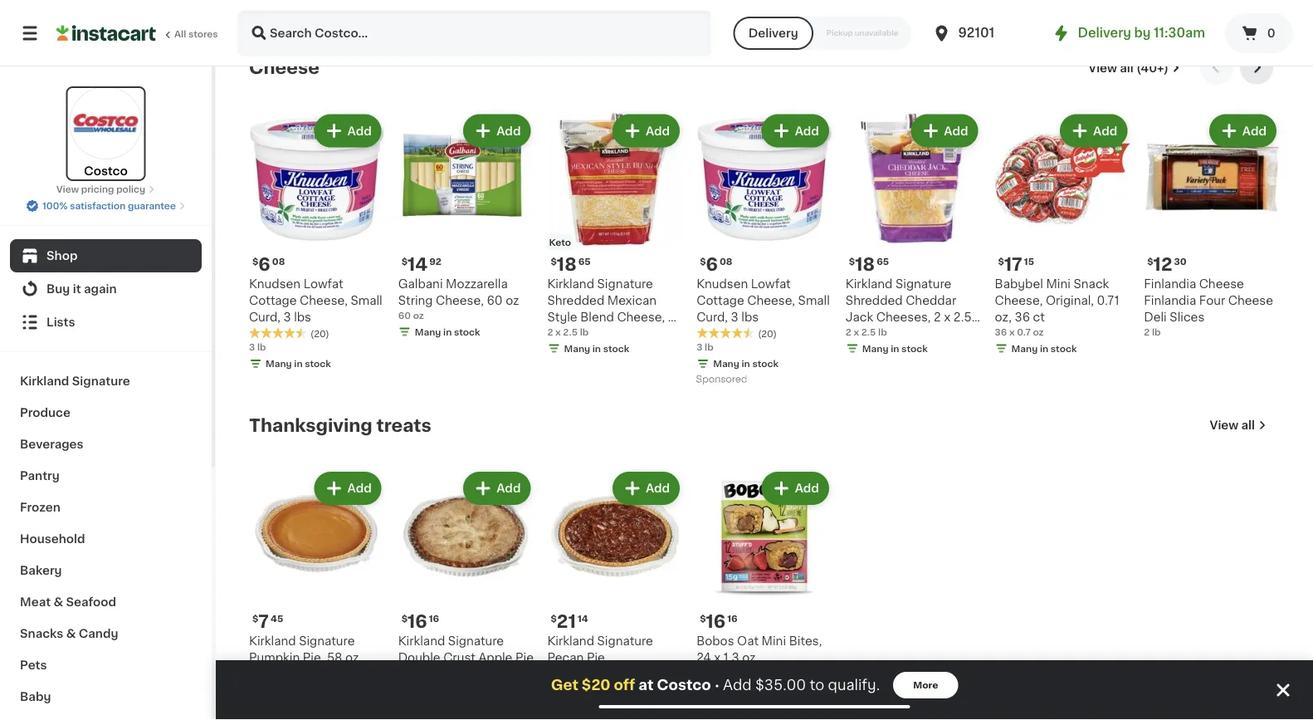 Task type: locate. For each thing, give the bounding box(es) containing it.
0 horizontal spatial costco
[[84, 165, 128, 177]]

58
[[327, 652, 343, 663], [249, 668, 261, 677]]

0 horizontal spatial (20)
[[311, 329, 329, 338]]

1 horizontal spatial pie
[[587, 652, 605, 663]]

1 pie from the left
[[516, 652, 534, 663]]

pantry link
[[10, 460, 202, 492]]

0 vertical spatial finlandia
[[1145, 278, 1197, 289]]

60 down mozzarella
[[487, 294, 503, 306]]

1 curd, from the left
[[249, 311, 281, 323]]

$ 18 65 up jack
[[849, 256, 889, 273]]

0 horizontal spatial delivery
[[749, 27, 799, 39]]

guarantee
[[128, 201, 176, 211]]

18
[[557, 256, 577, 273], [856, 256, 875, 273]]

delivery inside button
[[749, 27, 799, 39]]

all inside view all link
[[1242, 419, 1256, 431]]

2 x 2.5 lb for lbs
[[846, 327, 887, 336]]

0 horizontal spatial knudsen
[[249, 278, 301, 289]]

2 shredded from the left
[[846, 294, 903, 306]]

0 vertical spatial view
[[1089, 62, 1118, 74]]

2 x 2.5 lb down style
[[548, 327, 589, 336]]

oz down the oat
[[743, 652, 756, 663]]

all
[[174, 29, 186, 39]]

2 many in stock button from the left
[[398, 0, 534, 26]]

60 down the string at left top
[[398, 310, 411, 320]]

0 horizontal spatial 58
[[249, 668, 261, 677]]

24 down "bobos"
[[697, 652, 711, 663]]

signature for kirkland signature double crust apple pie
[[448, 635, 504, 647]]

0 horizontal spatial 2 x 2.5 lb
[[548, 327, 589, 336]]

(40+)
[[1137, 62, 1169, 74]]

mozzarella
[[446, 278, 508, 289]]

pumpkin
[[249, 652, 300, 663]]

$ 18 65 for kirkland signature shredded cheddar jack cheeses, 2 x 2.5 lbs
[[849, 256, 889, 273]]

kirkland up jack
[[846, 278, 893, 289]]

1 horizontal spatial curd,
[[697, 311, 728, 323]]

shredded for style
[[548, 294, 605, 306]]

1 vertical spatial view
[[56, 185, 79, 194]]

1 vertical spatial costco
[[657, 678, 711, 692]]

oz up get $20 off at costco • add $35.00 to qualify.
[[734, 668, 744, 677]]

$ inside $ 21 14
[[551, 614, 557, 623]]

11:30am
[[1154, 27, 1206, 39]]

18 down keto
[[557, 256, 577, 273]]

1 horizontal spatial knudsen
[[697, 278, 748, 289]]

0 horizontal spatial small
[[351, 294, 383, 306]]

kirkland inside kirkland signature shredded cheddar jack cheeses, 2 x 2.5 lbs
[[846, 278, 893, 289]]

all for view all (40+)
[[1121, 62, 1134, 74]]

2 x 2.5 lb for 2.5
[[548, 327, 589, 336]]

2 down jack
[[846, 327, 852, 336]]

many
[[266, 12, 292, 21], [415, 12, 441, 21], [1012, 12, 1038, 21], [564, 12, 591, 21], [415, 327, 441, 336], [1012, 344, 1038, 353], [564, 344, 591, 353], [863, 344, 889, 353], [266, 359, 292, 368], [713, 359, 740, 368], [564, 684, 591, 693]]

58 right the pie,
[[327, 652, 343, 663]]

shredded up style
[[548, 294, 605, 306]]

pie inside 'kirkland signature double crust apple pie'
[[516, 652, 534, 663]]

add button for kirkland signature shredded mexican style blend cheese, 2 x 2.5 lbs
[[614, 116, 679, 146]]

1 horizontal spatial (20)
[[758, 329, 777, 338]]

2 item carousel region from the top
[[249, 408, 1281, 720]]

1 horizontal spatial view
[[1089, 62, 1118, 74]]

add
[[348, 125, 372, 137], [497, 125, 521, 137], [646, 125, 670, 137], [795, 125, 820, 137], [945, 125, 969, 137], [1094, 125, 1118, 137], [1243, 125, 1267, 137], [348, 482, 372, 494], [497, 482, 521, 494], [646, 482, 670, 494], [795, 482, 820, 494], [723, 678, 752, 692]]

item carousel region
[[249, 51, 1281, 395], [249, 408, 1281, 720]]

x inside kirkland signature shredded cheddar jack cheeses, 2 x 2.5 lbs
[[944, 311, 951, 323]]

2 $ 6 08 from the left
[[700, 256, 733, 273]]

0 horizontal spatial &
[[54, 596, 63, 608]]

kirkland
[[548, 278, 595, 289], [846, 278, 893, 289], [20, 375, 69, 387], [249, 635, 296, 647], [398, 635, 445, 647], [548, 635, 595, 647]]

0 horizontal spatial $ 16 16
[[402, 613, 439, 630]]

off
[[614, 678, 636, 692]]

household
[[20, 533, 85, 545]]

add for kirkland signature shredded cheddar jack cheeses, 2 x 2.5 lbs
[[945, 125, 969, 137]]

1 horizontal spatial shredded
[[846, 294, 903, 306]]

1.3 up •
[[719, 668, 731, 677]]

1 finlandia from the top
[[1145, 278, 1197, 289]]

1 horizontal spatial costco
[[657, 678, 711, 692]]

2 inside kirkland signature shredded mexican style blend cheese, 2 x 2.5 lbs
[[668, 311, 675, 323]]

delivery by 11:30am link
[[1052, 23, 1206, 43]]

1 vertical spatial sponsored badge image
[[697, 375, 747, 384]]

kirkland inside 'kirkland signature pumpkin pie, 58 oz 58 oz'
[[249, 635, 296, 647]]

pantry
[[20, 470, 60, 482]]

oz right the pie,
[[345, 652, 359, 663]]

all inside view all (40+) popup button
[[1121, 62, 1134, 74]]

2 x 2.5 lb
[[548, 327, 589, 336], [846, 327, 887, 336]]

shredded inside kirkland signature shredded cheddar jack cheeses, 2 x 2.5 lbs
[[846, 294, 903, 306]]

1 horizontal spatial 6
[[706, 256, 718, 273]]

1.3 down "bobos"
[[724, 652, 740, 663]]

all
[[1121, 62, 1134, 74], [1242, 419, 1256, 431]]

12
[[1154, 256, 1173, 273]]

many in stock button
[[249, 0, 385, 26], [398, 0, 534, 26], [548, 0, 684, 26], [995, 0, 1131, 26]]

oz right 0.7
[[1033, 327, 1044, 336]]

costco logo image
[[69, 86, 142, 159]]

1 2 x 2.5 lb from the left
[[548, 327, 589, 336]]

$ 18 65 down keto
[[551, 256, 591, 273]]

1 horizontal spatial 08
[[720, 256, 733, 266]]

oz,
[[995, 311, 1012, 323]]

costco
[[84, 165, 128, 177], [657, 678, 711, 692]]

add button for finlandia cheese finlandia four cheese deli slices
[[1211, 116, 1276, 146]]

kirkland inside kirkland signature pecan pie 70 oz
[[548, 635, 595, 647]]

1 horizontal spatial $ 18 65
[[849, 256, 889, 273]]

signature up cheddar
[[896, 278, 952, 289]]

signature for kirkland signature pumpkin pie, 58 oz 58 oz
[[299, 635, 355, 647]]

add for bobos oat mini bites, 24 x 1.3 oz
[[795, 482, 820, 494]]

kirkland inside kirkland signature shredded mexican style blend cheese, 2 x 2.5 lbs
[[548, 278, 595, 289]]

0 horizontal spatial shredded
[[548, 294, 605, 306]]

treats
[[377, 416, 432, 434]]

92101 button
[[932, 10, 1032, 56]]

0 vertical spatial mini
[[1047, 278, 1071, 289]]

1 shredded from the left
[[548, 294, 605, 306]]

galbani mozzarella string cheese, 60 oz 60 oz
[[398, 278, 519, 320]]

1 item carousel region from the top
[[249, 51, 1281, 395]]

add button for bobos oat mini bites, 24 x 1.3 oz
[[764, 473, 828, 503]]

signature inside kirkland signature shredded mexican style blend cheese, 2 x 2.5 lbs
[[598, 278, 653, 289]]

signature inside kirkland signature pecan pie 70 oz
[[598, 635, 653, 647]]

0 vertical spatial 58
[[327, 652, 343, 663]]

$ 18 65 for kirkland signature shredded mexican style blend cheese, 2 x 2.5 lbs
[[551, 256, 591, 273]]

1 many in stock button from the left
[[249, 0, 385, 26]]

get $20 off at costco • add $35.00 to qualify.
[[551, 678, 880, 692]]

0 horizontal spatial knudsen lowfat cottage cheese, small curd, 3 lbs
[[249, 278, 383, 323]]

kirkland up style
[[548, 278, 595, 289]]

signature up the pie,
[[299, 635, 355, 647]]

2 vertical spatial view
[[1210, 419, 1239, 431]]

0 horizontal spatial all
[[1121, 62, 1134, 74]]

2 cottage from the left
[[697, 294, 745, 306]]

2 18 from the left
[[856, 256, 875, 273]]

0 horizontal spatial 18
[[557, 256, 577, 273]]

0 horizontal spatial 6
[[259, 256, 271, 273]]

1 horizontal spatial all
[[1242, 419, 1256, 431]]

18 up jack
[[856, 256, 875, 273]]

cheese,
[[300, 294, 348, 306], [436, 294, 484, 306], [748, 294, 796, 306], [995, 294, 1043, 306], [617, 311, 665, 323]]

thanksgiving treats link
[[249, 415, 432, 435]]

add button for kirkland signature pumpkin pie, 58 oz
[[316, 473, 380, 503]]

1 horizontal spatial 60
[[487, 294, 503, 306]]

1 horizontal spatial small
[[799, 294, 830, 306]]

many in stock
[[266, 12, 331, 21], [415, 12, 480, 21], [1012, 12, 1077, 21], [564, 12, 630, 21], [415, 327, 480, 336], [1012, 344, 1077, 353], [564, 344, 630, 353], [863, 344, 928, 353], [266, 359, 331, 368], [713, 359, 779, 368], [564, 684, 630, 693]]

add inside treatment tracker modal dialog
[[723, 678, 752, 692]]

product group containing 7
[[249, 468, 385, 699]]

2 24 from the top
[[697, 668, 709, 677]]

0 vertical spatial 60
[[487, 294, 503, 306]]

2 right blend
[[668, 311, 675, 323]]

add for babybel mini snack cheese, original, 0.71 oz, 36 ct
[[1094, 125, 1118, 137]]

1 horizontal spatial mini
[[1047, 278, 1071, 289]]

kirkland signature link
[[10, 365, 202, 397]]

delivery
[[1078, 27, 1132, 39], [749, 27, 799, 39]]

1 vertical spatial &
[[66, 628, 76, 639]]

1 horizontal spatial 14
[[578, 614, 588, 623]]

pie right apple at the left bottom of the page
[[516, 652, 534, 663]]

1 horizontal spatial 18
[[856, 256, 875, 273]]

36 down oz,
[[995, 327, 1008, 336]]

mexican
[[608, 294, 657, 306]]

lbs
[[294, 311, 311, 323], [742, 311, 759, 323], [578, 327, 596, 339], [846, 327, 863, 339]]

delivery for delivery by 11:30am
[[1078, 27, 1132, 39]]

& right the meat
[[54, 596, 63, 608]]

lowfat
[[304, 278, 343, 289], [751, 278, 791, 289]]

1 sponsored badge image from the top
[[697, 7, 747, 17]]

0 horizontal spatial 65
[[579, 256, 591, 266]]

1 vertical spatial finlandia
[[1145, 294, 1197, 306]]

$ 16 16 up double
[[402, 613, 439, 630]]

16
[[408, 613, 427, 630], [706, 613, 726, 630], [429, 614, 439, 623], [728, 614, 738, 623]]

$ 14 92
[[402, 256, 442, 273]]

1 vertical spatial 24
[[697, 668, 709, 677]]

mini right the oat
[[762, 635, 787, 647]]

0 horizontal spatial 08
[[272, 256, 285, 266]]

0 vertical spatial all
[[1121, 62, 1134, 74]]

1 65 from the left
[[579, 256, 591, 266]]

14
[[408, 256, 428, 273], [578, 614, 588, 623]]

get
[[551, 678, 579, 692]]

curd,
[[249, 311, 281, 323], [697, 311, 728, 323]]

finlandia up the deli
[[1145, 294, 1197, 306]]

add button for knudsen lowfat cottage cheese, small curd, 3 lbs
[[316, 116, 380, 146]]

0 horizontal spatial curd,
[[249, 311, 281, 323]]

product group containing 21
[[548, 468, 684, 699]]

$ 16 16 for kirkland signature double crust apple pie
[[402, 613, 439, 630]]

2 x 2.5 lb down jack
[[846, 327, 887, 336]]

view pricing policy link
[[56, 183, 155, 196]]

$ 16 16
[[402, 613, 439, 630], [700, 613, 738, 630]]

& left candy
[[66, 628, 76, 639]]

$ 6 08
[[252, 256, 285, 273], [700, 256, 733, 273]]

& for snacks
[[66, 628, 76, 639]]

signature up off on the bottom left
[[598, 635, 653, 647]]

2 2 x 2.5 lb from the left
[[846, 327, 887, 336]]

65 for mexican
[[579, 256, 591, 266]]

oz down the string at left top
[[413, 310, 424, 320]]

1 horizontal spatial 65
[[877, 256, 889, 266]]

cottage
[[249, 294, 297, 306], [697, 294, 745, 306]]

it
[[73, 283, 81, 295]]

view for view all (40+)
[[1089, 62, 1118, 74]]

0 vertical spatial costco
[[84, 165, 128, 177]]

add for kirkland signature shredded mexican style blend cheese, 2 x 2.5 lbs
[[646, 125, 670, 137]]

58 down pumpkin
[[249, 668, 261, 677]]

65 up kirkland signature shredded cheddar jack cheeses, 2 x 2.5 lbs
[[877, 256, 889, 266]]

signature inside 'kirkland signature double crust apple pie'
[[448, 635, 504, 647]]

small
[[351, 294, 383, 306], [799, 294, 830, 306]]

24 up get $20 off at costco • add $35.00 to qualify.
[[697, 668, 709, 677]]

0 horizontal spatial pie
[[516, 652, 534, 663]]

1 vertical spatial 60
[[398, 310, 411, 320]]

0 horizontal spatial cottage
[[249, 294, 297, 306]]

14 right 21
[[578, 614, 588, 623]]

oz inside kirkland signature pecan pie 70 oz
[[561, 668, 572, 677]]

shredded inside kirkland signature shredded mexican style blend cheese, 2 x 2.5 lbs
[[548, 294, 605, 306]]

100%
[[42, 201, 68, 211]]

15
[[1025, 256, 1035, 266]]

bakery
[[20, 565, 62, 576]]

pets link
[[10, 649, 202, 681]]

oz up get at the bottom of page
[[561, 668, 572, 677]]

2 pie from the left
[[587, 652, 605, 663]]

kirkland signature
[[20, 375, 130, 387]]

thanksgiving
[[249, 416, 373, 434]]

1 vertical spatial mini
[[762, 635, 787, 647]]

1 horizontal spatial cottage
[[697, 294, 745, 306]]

2 finlandia from the top
[[1145, 294, 1197, 306]]

product group containing 17
[[995, 111, 1131, 358]]

1 horizontal spatial 3 lb
[[697, 342, 714, 352]]

65 up kirkland signature shredded mexican style blend cheese, 2 x 2.5 lbs
[[579, 256, 591, 266]]

2 horizontal spatial view
[[1210, 419, 1239, 431]]

2 $ 18 65 from the left
[[849, 256, 889, 273]]

0 horizontal spatial 36
[[995, 327, 1008, 336]]

1 18 from the left
[[557, 256, 577, 273]]

stores
[[188, 29, 218, 39]]

1 horizontal spatial 2 x 2.5 lb
[[846, 327, 887, 336]]

1 horizontal spatial knudsen lowfat cottage cheese, small curd, 3 lbs
[[697, 278, 830, 323]]

0 horizontal spatial $ 18 65
[[551, 256, 591, 273]]

finlandia
[[1145, 278, 1197, 289], [1145, 294, 1197, 306]]

pie
[[516, 652, 534, 663], [587, 652, 605, 663]]

2 down cheddar
[[934, 311, 941, 323]]

more button
[[894, 672, 959, 698]]

0 vertical spatial sponsored badge image
[[697, 7, 747, 17]]

mini up original,
[[1047, 278, 1071, 289]]

costco up view pricing policy link
[[84, 165, 128, 177]]

1 vertical spatial item carousel region
[[249, 408, 1281, 720]]

jack
[[846, 311, 874, 323]]

finlandia down $ 12 30 at the right top
[[1145, 278, 1197, 289]]

1 horizontal spatial &
[[66, 628, 76, 639]]

kirkland up produce
[[20, 375, 69, 387]]

product group
[[249, 111, 385, 374], [398, 111, 534, 342], [548, 111, 684, 358], [697, 111, 833, 389], [846, 111, 982, 358], [995, 111, 1131, 358], [1145, 111, 1281, 338], [249, 468, 385, 699], [398, 468, 534, 666], [548, 468, 684, 699], [697, 468, 833, 679]]

shop link
[[10, 239, 202, 272]]

0 horizontal spatial $ 6 08
[[252, 256, 285, 273]]

& inside 'link'
[[54, 596, 63, 608]]

$ 16 16 up "bobos"
[[700, 613, 738, 630]]

0 vertical spatial item carousel region
[[249, 51, 1281, 395]]

add button for kirkland signature shredded cheddar jack cheeses, 2 x 2.5 lbs
[[913, 116, 977, 146]]

2 65 from the left
[[877, 256, 889, 266]]

1 horizontal spatial delivery
[[1078, 27, 1132, 39]]

lists link
[[10, 306, 202, 339]]

2 down the deli
[[1145, 327, 1150, 336]]

sponsored badge image
[[697, 7, 747, 17], [697, 375, 747, 384]]

view for view all
[[1210, 419, 1239, 431]]

1 $ 16 16 from the left
[[402, 613, 439, 630]]

signature inside kirkland signature shredded cheddar jack cheeses, 2 x 2.5 lbs
[[896, 278, 952, 289]]

1 horizontal spatial $ 6 08
[[700, 256, 733, 273]]

0 horizontal spatial lowfat
[[304, 278, 343, 289]]

$ 16 16 for bobos oat mini bites, 24 x 1.3 oz
[[700, 613, 738, 630]]

0 vertical spatial 36
[[1015, 311, 1031, 323]]

0 horizontal spatial 14
[[408, 256, 428, 273]]

0 horizontal spatial mini
[[762, 635, 787, 647]]

signature up produce link
[[72, 375, 130, 387]]

2
[[668, 311, 675, 323], [934, 311, 941, 323], [548, 327, 553, 336], [846, 327, 852, 336], [1145, 327, 1150, 336]]

14 left the 92 on the left of the page
[[408, 256, 428, 273]]

1 horizontal spatial lowfat
[[751, 278, 791, 289]]

signature up mexican
[[598, 278, 653, 289]]

style
[[548, 311, 578, 323]]

signature inside 'kirkland signature pumpkin pie, 58 oz 58 oz'
[[299, 635, 355, 647]]

costco left •
[[657, 678, 711, 692]]

None search field
[[238, 10, 712, 56]]

2 $ 16 16 from the left
[[700, 613, 738, 630]]

pricing
[[81, 185, 114, 194]]

$ inside $ 14 92
[[402, 256, 408, 266]]

1 horizontal spatial $ 16 16
[[700, 613, 738, 630]]

0 vertical spatial &
[[54, 596, 63, 608]]

mini inside babybel mini snack cheese, original, 0.71 oz, 36 ct 36 x 0.7 oz
[[1047, 278, 1071, 289]]

100% satisfaction guarantee
[[42, 201, 176, 211]]

signature for kirkland signature shredded mexican style blend cheese, 2 x 2.5 lbs
[[598, 278, 653, 289]]

shredded up jack
[[846, 294, 903, 306]]

0 horizontal spatial view
[[56, 185, 79, 194]]

1 vertical spatial 14
[[578, 614, 588, 623]]

meat
[[20, 596, 51, 608]]

kirkland up pecan
[[548, 635, 595, 647]]

shop
[[47, 250, 78, 262]]

36 up 0.7
[[1015, 311, 1031, 323]]

kirkland up double
[[398, 635, 445, 647]]

0 vertical spatial 24
[[697, 652, 711, 663]]

view for view pricing policy
[[56, 185, 79, 194]]

1 vertical spatial all
[[1242, 419, 1256, 431]]

0.71
[[1098, 294, 1120, 306]]

0 horizontal spatial 3 lb
[[249, 342, 266, 352]]

kirkland inside 'kirkland signature double crust apple pie'
[[398, 635, 445, 647]]

candy
[[79, 628, 118, 639]]

100% satisfaction guarantee button
[[26, 196, 186, 213]]

& for meat
[[54, 596, 63, 608]]

kirkland for kirkland signature pecan pie 70 oz
[[548, 635, 595, 647]]

kirkland up pumpkin
[[249, 635, 296, 647]]

0 horizontal spatial 60
[[398, 310, 411, 320]]

1 vertical spatial 36
[[995, 327, 1008, 336]]

pie up $20
[[587, 652, 605, 663]]

all stores
[[174, 29, 218, 39]]

buy it again
[[47, 283, 117, 295]]

cheddar
[[906, 294, 957, 306]]

1 $ 18 65 from the left
[[551, 256, 591, 273]]

beverages
[[20, 438, 84, 450]]

view inside popup button
[[1089, 62, 1118, 74]]

4 many in stock button from the left
[[995, 0, 1131, 26]]

signature up crust
[[448, 635, 504, 647]]

oz inside babybel mini snack cheese, original, 0.71 oz, 36 ct 36 x 0.7 oz
[[1033, 327, 1044, 336]]

2 3 lb from the left
[[697, 342, 714, 352]]

all for view all
[[1242, 419, 1256, 431]]



Task type: describe. For each thing, give the bounding box(es) containing it.
crust
[[444, 652, 476, 663]]

signature for kirkland signature pecan pie 70 oz
[[598, 635, 653, 647]]

instacart logo image
[[56, 23, 156, 43]]

1 vertical spatial cheese
[[1200, 278, 1245, 289]]

18 for kirkland signature shredded mexican style blend cheese, 2 x 2.5 lbs
[[557, 256, 577, 273]]

18 for kirkland signature shredded cheddar jack cheeses, 2 x 2.5 lbs
[[856, 256, 875, 273]]

all stores link
[[56, 10, 219, 56]]

0 vertical spatial cheese
[[249, 59, 320, 77]]

pets
[[20, 659, 47, 671]]

view all link
[[1210, 417, 1267, 433]]

0
[[1268, 27, 1276, 39]]

babybel mini snack cheese, original, 0.71 oz, 36 ct 36 x 0.7 oz
[[995, 278, 1120, 336]]

0 button
[[1226, 13, 1294, 53]]

finlandia cheese finlandia four cheese deli slices 2 lb
[[1145, 278, 1274, 336]]

kirkland for kirkland signature pumpkin pie, 58 oz 58 oz
[[249, 635, 296, 647]]

2 sponsored badge image from the top
[[697, 375, 747, 384]]

1 horizontal spatial 36
[[1015, 311, 1031, 323]]

delivery button
[[734, 17, 814, 50]]

add button for kirkland signature pecan pie
[[614, 473, 679, 503]]

kirkland for kirkland signature shredded cheddar jack cheeses, 2 x 2.5 lbs
[[846, 278, 893, 289]]

30
[[1175, 256, 1187, 266]]

pecan
[[548, 652, 584, 663]]

mini inside bobos oat mini bites, 24 x 1.3 oz 24 x 1.3 oz
[[762, 635, 787, 647]]

2 inside finlandia cheese finlandia four cheese deli slices 2 lb
[[1145, 327, 1150, 336]]

cheese, inside babybel mini snack cheese, original, 0.71 oz, 36 ct 36 x 0.7 oz
[[995, 294, 1043, 306]]

frozen link
[[10, 492, 202, 523]]

thanksgiving treats
[[249, 416, 432, 434]]

view all (40+)
[[1089, 62, 1169, 74]]

7
[[259, 613, 269, 630]]

•
[[715, 678, 720, 692]]

1 vertical spatial 58
[[249, 668, 261, 677]]

deli
[[1145, 311, 1167, 323]]

kirkland for kirkland signature shredded mexican style blend cheese, 2 x 2.5 lbs
[[548, 278, 595, 289]]

item carousel region containing cheese
[[249, 51, 1281, 395]]

costco inside treatment tracker modal dialog
[[657, 678, 711, 692]]

signature for kirkland signature
[[72, 375, 130, 387]]

1 (20) from the left
[[311, 329, 329, 338]]

1 small from the left
[[351, 294, 383, 306]]

add for galbani mozzarella string cheese, 60 oz
[[497, 125, 521, 137]]

buy
[[47, 283, 70, 295]]

92101
[[959, 27, 995, 39]]

by
[[1135, 27, 1151, 39]]

1 lowfat from the left
[[304, 278, 343, 289]]

frozen
[[20, 502, 60, 513]]

view pricing policy
[[56, 185, 145, 194]]

ct
[[1034, 311, 1045, 323]]

snacks
[[20, 628, 63, 639]]

3 many in stock button from the left
[[548, 0, 684, 26]]

snacks & candy
[[20, 628, 118, 639]]

cheeses,
[[877, 311, 931, 323]]

kirkland for kirkland signature
[[20, 375, 69, 387]]

kirkland signature shredded mexican style blend cheese, 2 x 2.5 lbs
[[548, 278, 675, 339]]

apple
[[479, 652, 513, 663]]

2 knudsen lowfat cottage cheese, small curd, 3 lbs from the left
[[697, 278, 830, 323]]

65 for cheddar
[[877, 256, 889, 266]]

satisfaction
[[70, 201, 126, 211]]

92
[[430, 256, 442, 266]]

70
[[548, 668, 559, 677]]

meat & seafood link
[[10, 586, 202, 618]]

four
[[1200, 294, 1226, 306]]

1 24 from the top
[[697, 652, 711, 663]]

cheese, inside galbani mozzarella string cheese, 60 oz 60 oz
[[436, 294, 484, 306]]

keto
[[549, 237, 571, 247]]

oz down pumpkin
[[264, 668, 275, 677]]

2 small from the left
[[799, 294, 830, 306]]

2 6 from the left
[[706, 256, 718, 273]]

again
[[84, 283, 117, 295]]

more
[[914, 681, 939, 690]]

1 08 from the left
[[272, 256, 285, 266]]

kirkland signature pumpkin pie, 58 oz 58 oz
[[249, 635, 359, 677]]

1 knudsen lowfat cottage cheese, small curd, 3 lbs from the left
[[249, 278, 383, 323]]

oat
[[738, 635, 759, 647]]

2 inside kirkland signature shredded cheddar jack cheeses, 2 x 2.5 lbs
[[934, 311, 941, 323]]

add button for babybel mini snack cheese, original, 0.71 oz, 36 ct
[[1062, 116, 1126, 146]]

2 knudsen from the left
[[697, 278, 748, 289]]

2 curd, from the left
[[697, 311, 728, 323]]

1 vertical spatial 1.3
[[719, 668, 731, 677]]

snacks & candy link
[[10, 618, 202, 649]]

kirkland signature pecan pie 70 oz
[[548, 635, 653, 677]]

add button for kirkland signature double crust apple pie
[[465, 473, 529, 503]]

0 vertical spatial 14
[[408, 256, 428, 273]]

x inside babybel mini snack cheese, original, 0.71 oz, 36 ct 36 x 0.7 oz
[[1010, 327, 1015, 336]]

45
[[271, 614, 283, 623]]

add for kirkland signature double crust apple pie
[[497, 482, 521, 494]]

service type group
[[734, 17, 912, 50]]

lbs inside kirkland signature shredded mexican style blend cheese, 2 x 2.5 lbs
[[578, 327, 596, 339]]

2.5 inside kirkland signature shredded cheddar jack cheeses, 2 x 2.5 lbs
[[954, 311, 972, 323]]

2.5 inside kirkland signature shredded mexican style blend cheese, 2 x 2.5 lbs
[[557, 327, 576, 339]]

product group containing 14
[[398, 111, 534, 342]]

qualify.
[[828, 678, 880, 692]]

2 down style
[[548, 327, 553, 336]]

galbani
[[398, 278, 443, 289]]

cheese, inside kirkland signature shredded mexican style blend cheese, 2 x 2.5 lbs
[[617, 311, 665, 323]]

slices
[[1170, 311, 1205, 323]]

bites,
[[790, 635, 822, 647]]

oz down mozzarella
[[506, 294, 519, 306]]

pie inside kirkland signature pecan pie 70 oz
[[587, 652, 605, 663]]

bobos
[[697, 635, 735, 647]]

2 vertical spatial cheese
[[1229, 294, 1274, 306]]

baby link
[[10, 681, 202, 713]]

beverages link
[[10, 429, 202, 460]]

item carousel region containing thanksgiving treats
[[249, 408, 1281, 720]]

$ inside $ 12 30
[[1148, 256, 1154, 266]]

0 vertical spatial 1.3
[[724, 652, 740, 663]]

add for knudsen lowfat cottage cheese, small curd, 3 lbs
[[348, 125, 372, 137]]

lb inside finlandia cheese finlandia four cheese deli slices 2 lb
[[1153, 327, 1161, 336]]

treatment tracker modal dialog
[[216, 660, 1314, 720]]

1 horizontal spatial 58
[[327, 652, 343, 663]]

add for kirkland signature pumpkin pie, 58 oz
[[348, 482, 372, 494]]

Search field
[[239, 12, 711, 55]]

1 knudsen from the left
[[249, 278, 301, 289]]

add button for galbani mozzarella string cheese, 60 oz
[[465, 116, 529, 146]]

2 lowfat from the left
[[751, 278, 791, 289]]

1 $ 6 08 from the left
[[252, 256, 285, 273]]

add for finlandia cheese finlandia four cheese deli slices
[[1243, 125, 1267, 137]]

14 inside $ 21 14
[[578, 614, 588, 623]]

lbs inside kirkland signature shredded cheddar jack cheeses, 2 x 2.5 lbs
[[846, 327, 863, 339]]

$ inside $ 7 45
[[252, 614, 259, 623]]

1 6 from the left
[[259, 256, 271, 273]]

view all (40+) button
[[1082, 51, 1188, 84]]

1 cottage from the left
[[249, 294, 297, 306]]

babybel
[[995, 278, 1044, 289]]

original,
[[1046, 294, 1095, 306]]

1 3 lb from the left
[[249, 342, 266, 352]]

signature for kirkland signature shredded cheddar jack cheeses, 2 x 2.5 lbs
[[896, 278, 952, 289]]

seafood
[[66, 596, 116, 608]]

kirkland signature shredded cheddar jack cheeses, 2 x 2.5 lbs
[[846, 278, 972, 339]]

product group containing 12
[[1145, 111, 1281, 338]]

$ 12 30
[[1148, 256, 1187, 273]]

blend
[[581, 311, 614, 323]]

buy it again link
[[10, 272, 202, 306]]

meat & seafood
[[20, 596, 116, 608]]

$ 17 15
[[999, 256, 1035, 273]]

policy
[[116, 185, 145, 194]]

lists
[[47, 316, 75, 328]]

$ inside "$ 17 15"
[[999, 256, 1005, 266]]

kirkland for kirkland signature double crust apple pie
[[398, 635, 445, 647]]

17
[[1005, 256, 1023, 273]]

2 (20) from the left
[[758, 329, 777, 338]]

string
[[398, 294, 433, 306]]

add for kirkland signature pecan pie
[[646, 482, 670, 494]]

2 08 from the left
[[720, 256, 733, 266]]

x inside kirkland signature shredded mexican style blend cheese, 2 x 2.5 lbs
[[548, 327, 554, 339]]

produce link
[[10, 397, 202, 429]]

at
[[639, 678, 654, 692]]

bakery link
[[10, 555, 202, 586]]

baby
[[20, 691, 51, 703]]

view all
[[1210, 419, 1256, 431]]

to
[[810, 678, 825, 692]]

$20
[[582, 678, 611, 692]]

delivery for delivery
[[749, 27, 799, 39]]

shredded for jack
[[846, 294, 903, 306]]



Task type: vqa. For each thing, say whether or not it's contained in the screenshot.
Dry inside the Purina Friskies Dry Cat Food, Gravy Swirlers
no



